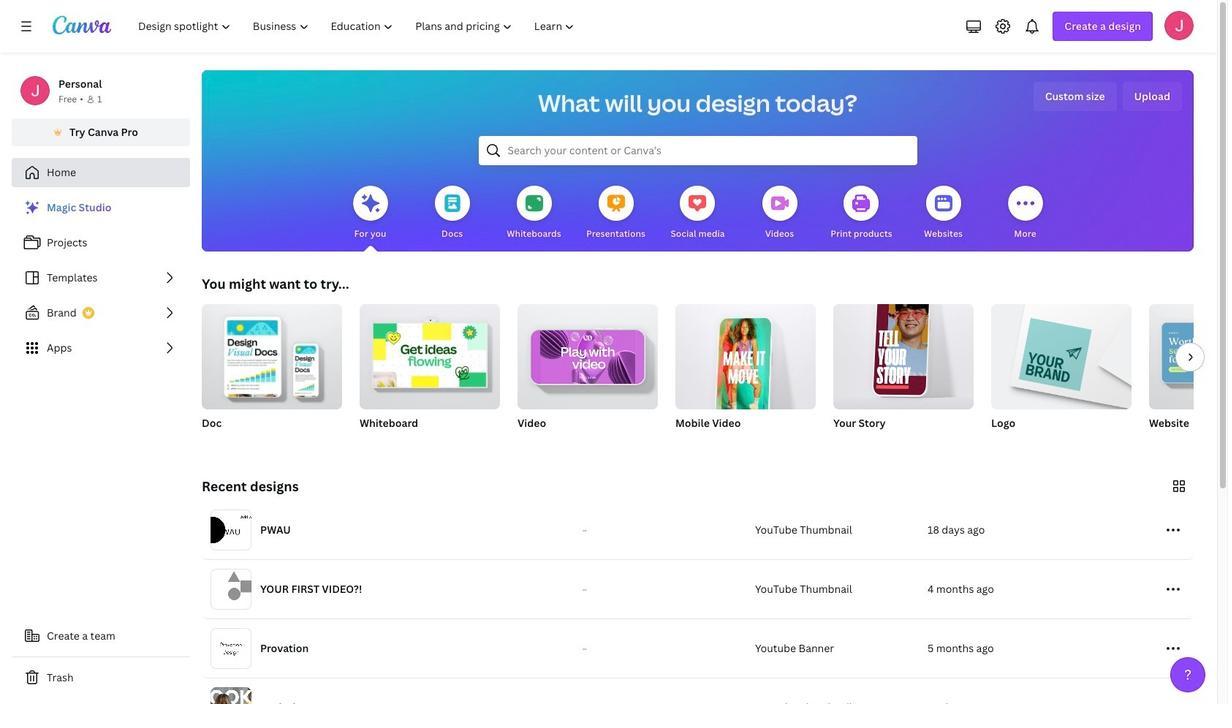 Task type: locate. For each thing, give the bounding box(es) containing it.
james peterson image
[[1165, 11, 1195, 40]]

group
[[834, 296, 974, 449], [834, 296, 974, 410], [202, 298, 342, 449], [202, 298, 342, 410], [360, 298, 500, 449], [360, 298, 500, 410], [518, 298, 658, 449], [518, 298, 658, 410], [676, 298, 816, 449], [676, 298, 816, 418], [992, 298, 1132, 449], [992, 298, 1132, 410], [1150, 304, 1229, 449], [1150, 304, 1229, 410]]

list
[[12, 193, 190, 363]]

None search field
[[479, 136, 918, 165]]



Task type: vqa. For each thing, say whether or not it's contained in the screenshot.
group
yes



Task type: describe. For each thing, give the bounding box(es) containing it.
Search search field
[[508, 137, 888, 165]]

top level navigation element
[[129, 12, 588, 41]]



